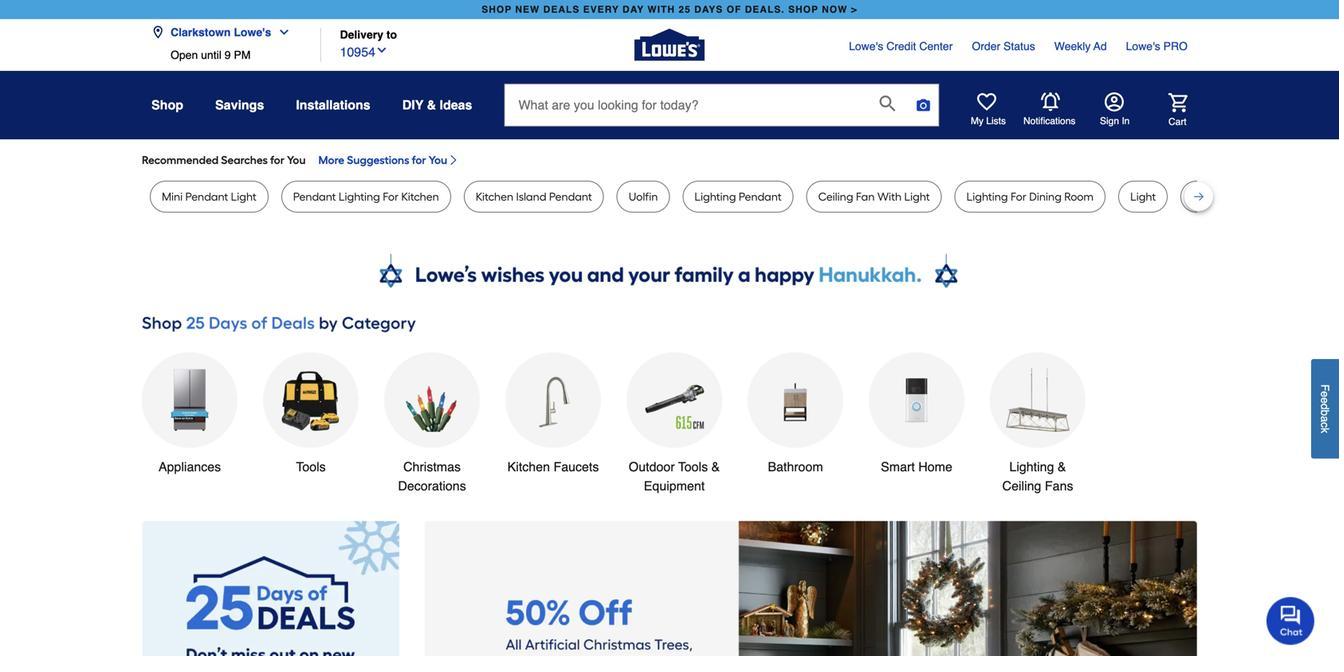 Task type: locate. For each thing, give the bounding box(es) containing it.
lowe's credit center link
[[849, 38, 953, 54]]

lighting for lighting pendant
[[695, 190, 736, 204]]

tools
[[296, 460, 326, 475], [678, 460, 708, 475]]

chat invite button image
[[1267, 597, 1315, 646]]

you left more
[[287, 153, 306, 167]]

2 horizontal spatial &
[[1058, 460, 1066, 475]]

tools up equipment
[[678, 460, 708, 475]]

2 tools from the left
[[678, 460, 708, 475]]

ceiling
[[1003, 479, 1042, 494]]

outdoor tools & equipment image
[[643, 369, 706, 432]]

pendant right mini
[[185, 190, 228, 204]]

cart button
[[1146, 93, 1188, 128]]

kitchen island pendant
[[476, 190, 592, 204]]

dining
[[1029, 190, 1062, 204]]

1 horizontal spatial lighting
[[695, 190, 736, 204]]

lowe's inside the lowe's pro link
[[1126, 40, 1161, 53]]

bathroom image
[[764, 369, 828, 432]]

chevron down image
[[375, 44, 388, 57]]

1 e from the top
[[1319, 392, 1332, 398]]

lowe's left pro
[[1126, 40, 1161, 53]]

2 horizontal spatial lighting
[[967, 190, 1008, 204]]

2 kitchen from the left
[[476, 190, 514, 204]]

1 horizontal spatial kitchen
[[476, 190, 514, 204]]

weekly ad link
[[1054, 38, 1107, 54]]

lowe's up pm
[[234, 26, 271, 39]]

50 percent off all artificial christmas trees, holiday lights and more. image
[[425, 522, 1197, 657]]

pendant down more
[[293, 190, 336, 204]]

2 lighting from the left
[[695, 190, 736, 204]]

lighting & ceiling fans button
[[990, 353, 1086, 496]]

pendant right glass
[[1265, 190, 1307, 204]]

of
[[727, 4, 742, 15]]

0 horizontal spatial tools
[[296, 460, 326, 475]]

& right 'outdoor'
[[712, 460, 720, 475]]

e
[[1319, 392, 1332, 398], [1319, 398, 1332, 404]]

every
[[583, 4, 619, 15]]

bathroom button
[[748, 353, 843, 477]]

0 horizontal spatial kitchen
[[401, 190, 439, 204]]

pendant right the island in the left of the page
[[549, 190, 592, 204]]

seeded
[[1193, 190, 1231, 204]]

tools down tools 'image'
[[296, 460, 326, 475]]

ad
[[1094, 40, 1107, 53]]

light right "room"
[[1131, 190, 1156, 204]]

lowe's for lowe's pro
[[1126, 40, 1161, 53]]

& inside outdoor tools & equipment
[[712, 460, 720, 475]]

outdoor tools & equipment button
[[627, 353, 722, 496]]

lighting left the dining
[[967, 190, 1008, 204]]

>
[[851, 4, 858, 15]]

you for recommended searches for you
[[287, 153, 306, 167]]

my lists
[[971, 116, 1006, 127]]

0 horizontal spatial you
[[287, 153, 306, 167]]

shop new deals every day with 25 days of deals. shop now > link
[[478, 0, 861, 19]]

& for ceiling
[[1058, 460, 1066, 475]]

a
[[1319, 416, 1332, 423]]

1 tools from the left
[[296, 460, 326, 475]]

day
[[623, 4, 644, 15]]

deals
[[543, 4, 580, 15]]

for left chevron right icon
[[412, 153, 426, 167]]

lighting for dining room
[[967, 190, 1094, 204]]

tools inside button
[[296, 460, 326, 475]]

you down diy & ideas button
[[429, 153, 447, 167]]

& inside lighting & ceiling fans
[[1058, 460, 1066, 475]]

outdoor tools & equipment
[[629, 460, 720, 494]]

None search field
[[504, 84, 939, 141]]

25
[[679, 4, 691, 15]]

shop left 'now'
[[788, 4, 819, 15]]

credit
[[887, 40, 916, 53]]

suggestions
[[347, 153, 409, 167]]

1 light from the left
[[231, 190, 257, 204]]

more suggestions for you link
[[318, 152, 460, 168]]

tools inside outdoor tools & equipment
[[678, 460, 708, 475]]

1 horizontal spatial shop
[[788, 4, 819, 15]]

for right the searches
[[270, 153, 285, 167]]

0 horizontal spatial lowe's
[[234, 26, 271, 39]]

&
[[427, 98, 436, 112], [712, 460, 720, 475], [1058, 460, 1066, 475]]

2 e from the top
[[1319, 398, 1332, 404]]

clarkstown lowe's button
[[151, 16, 297, 49]]

1 horizontal spatial lowe's
[[849, 40, 883, 53]]

lowe's left credit at the right top
[[849, 40, 883, 53]]

kitchen down more suggestions for you link
[[401, 190, 439, 204]]

1 horizontal spatial &
[[712, 460, 720, 475]]

searches
[[221, 153, 268, 167]]

& for ideas
[[427, 98, 436, 112]]

sign in
[[1100, 116, 1130, 127]]

to
[[387, 28, 397, 41]]

christmas decorations button
[[384, 353, 480, 496]]

lowe's inside "lowe's credit center" link
[[849, 40, 883, 53]]

light
[[231, 190, 257, 204], [904, 190, 930, 204], [1131, 190, 1156, 204], [1310, 190, 1336, 204]]

you
[[287, 153, 306, 167], [429, 153, 447, 167]]

& right diy
[[427, 98, 436, 112]]

25 days of deals. don't miss deals every day. same-day delivery on in-stock orders placed by 2 p m. image
[[142, 522, 399, 657]]

3 pendant from the left
[[549, 190, 592, 204]]

1 horizontal spatial you
[[429, 153, 447, 167]]

0 horizontal spatial &
[[427, 98, 436, 112]]

light right glass
[[1310, 190, 1336, 204]]

savings
[[215, 98, 264, 112]]

deals.
[[745, 4, 785, 15]]

days
[[694, 4, 723, 15]]

cart
[[1169, 116, 1187, 127]]

recommended
[[142, 153, 219, 167]]

seeded glass pendant light
[[1193, 190, 1336, 204]]

for
[[270, 153, 285, 167], [412, 153, 426, 167], [383, 190, 399, 204], [1011, 190, 1027, 204]]

2 pendant from the left
[[293, 190, 336, 204]]

0 horizontal spatial shop
[[482, 4, 512, 15]]

& up fans on the right bottom of the page
[[1058, 460, 1066, 475]]

more
[[318, 153, 344, 167]]

b
[[1319, 410, 1332, 416]]

shop left new
[[482, 4, 512, 15]]

1 pendant from the left
[[185, 190, 228, 204]]

shop 25 days of deals by category image
[[142, 310, 1197, 337]]

pendant lighting for kitchen
[[293, 190, 439, 204]]

10954 button
[[340, 41, 388, 62]]

for inside more suggestions for you link
[[412, 153, 426, 167]]

2 you from the left
[[429, 153, 447, 167]]

kitchen faucets button
[[505, 353, 601, 477]]

kitchen faucets
[[508, 460, 599, 475]]

1 you from the left
[[287, 153, 306, 167]]

lowe's
[[234, 26, 271, 39], [849, 40, 883, 53], [1126, 40, 1161, 53]]

2 horizontal spatial lowe's
[[1126, 40, 1161, 53]]

lighting
[[339, 190, 380, 204], [695, 190, 736, 204], [967, 190, 1008, 204]]

lowe's home improvement lists image
[[977, 92, 997, 112]]

lighting down suggestions
[[339, 190, 380, 204]]

delivery to
[[340, 28, 397, 41]]

outdoor
[[629, 460, 675, 475]]

3 lighting from the left
[[967, 190, 1008, 204]]

recommended searches for you heading
[[142, 152, 1197, 168]]

in
[[1122, 116, 1130, 127]]

light down the searches
[[231, 190, 257, 204]]

lighting pendant
[[695, 190, 782, 204]]

tools button
[[263, 353, 359, 477]]

0 horizontal spatial lighting
[[339, 190, 380, 204]]

installations button
[[296, 91, 370, 120]]

e up the d
[[1319, 392, 1332, 398]]

4 light from the left
[[1310, 190, 1336, 204]]

kitchen left the island in the left of the page
[[476, 190, 514, 204]]

location image
[[151, 26, 164, 39]]

my lists link
[[971, 92, 1006, 128]]

lighting down recommended searches for you heading
[[695, 190, 736, 204]]

pendant left the ceiling
[[739, 190, 782, 204]]

e up the b at bottom right
[[1319, 398, 1332, 404]]

search image
[[880, 96, 896, 112]]

1 horizontal spatial tools
[[678, 460, 708, 475]]

for down more suggestions for you link
[[383, 190, 399, 204]]

my
[[971, 116, 984, 127]]

light right with
[[904, 190, 930, 204]]



Task type: describe. For each thing, give the bounding box(es) containing it.
2 light from the left
[[904, 190, 930, 204]]

pm
[[234, 49, 251, 61]]

for for suggestions
[[412, 153, 426, 167]]

status
[[1004, 40, 1035, 53]]

delivery
[[340, 28, 383, 41]]

kitchen
[[508, 460, 550, 475]]

c
[[1319, 423, 1332, 428]]

equipment
[[644, 479, 705, 494]]

mini pendant light
[[162, 190, 257, 204]]

1 kitchen from the left
[[401, 190, 439, 204]]

shop
[[151, 98, 183, 112]]

faucets
[[554, 460, 599, 475]]

fans
[[1045, 479, 1073, 494]]

f e e d b a c k button
[[1311, 359, 1339, 459]]

home
[[919, 460, 953, 475]]

open
[[171, 49, 198, 61]]

room
[[1065, 190, 1094, 204]]

appliances button
[[142, 353, 238, 477]]

for for searches
[[270, 153, 285, 167]]

clarkstown lowe's
[[171, 26, 271, 39]]

sign in button
[[1100, 92, 1130, 128]]

weekly
[[1054, 40, 1091, 53]]

installations
[[296, 98, 370, 112]]

you for more suggestions for you
[[429, 153, 447, 167]]

d
[[1319, 404, 1332, 410]]

for left the dining
[[1011, 190, 1027, 204]]

lowe's home improvement notification center image
[[1041, 93, 1060, 112]]

order status
[[972, 40, 1035, 53]]

lowe's pro
[[1126, 40, 1188, 53]]

kitchen faucets image
[[521, 369, 585, 432]]

lowe's pro link
[[1126, 38, 1188, 54]]

weekly ad
[[1054, 40, 1107, 53]]

smart home
[[881, 460, 953, 475]]

shop button
[[151, 91, 183, 120]]

new
[[515, 4, 540, 15]]

lowe's home improvement logo image
[[635, 10, 705, 80]]

decorations
[[398, 479, 466, 494]]

christmas decorations image
[[400, 369, 464, 432]]

bathroom
[[768, 460, 823, 475]]

fan
[[856, 190, 875, 204]]

savings button
[[215, 91, 264, 120]]

with
[[648, 4, 675, 15]]

4 pendant from the left
[[739, 190, 782, 204]]

1 shop from the left
[[482, 4, 512, 15]]

5 pendant from the left
[[1265, 190, 1307, 204]]

chevron down image
[[271, 26, 290, 39]]

glass
[[1234, 190, 1262, 204]]

diy
[[402, 98, 424, 112]]

ceiling fan with light
[[818, 190, 930, 204]]

lighting for lighting for dining room
[[967, 190, 1008, 204]]

lowe's credit center
[[849, 40, 953, 53]]

more suggestions for you
[[318, 153, 447, 167]]

diy & ideas
[[402, 98, 472, 112]]

appliances image
[[158, 369, 222, 432]]

pro
[[1164, 40, 1188, 53]]

order
[[972, 40, 1001, 53]]

lowe's for lowe's credit center
[[849, 40, 883, 53]]

lighting & ceiling fans image
[[1006, 369, 1070, 432]]

tools image
[[279, 369, 343, 432]]

lists
[[986, 116, 1006, 127]]

notifications
[[1024, 116, 1076, 127]]

ideas
[[440, 98, 472, 112]]

until
[[201, 49, 221, 61]]

Search Query text field
[[505, 85, 867, 126]]

lowe's inside clarkstown lowe's button
[[234, 26, 271, 39]]

appliances
[[159, 460, 221, 475]]

f
[[1319, 385, 1332, 392]]

open until 9 pm
[[171, 49, 251, 61]]

island
[[516, 190, 547, 204]]

lighting
[[1010, 460, 1054, 475]]

sign
[[1100, 116, 1119, 127]]

shop new deals every day with 25 days of deals. shop now >
[[482, 4, 858, 15]]

order status link
[[972, 38, 1035, 54]]

lowe's home improvement cart image
[[1169, 93, 1188, 112]]

9
[[225, 49, 231, 61]]

lowe's wishes you and your family a happy hanukkah. image
[[142, 254, 1197, 294]]

2 shop from the left
[[788, 4, 819, 15]]

uolfin
[[629, 190, 658, 204]]

10954
[[340, 45, 375, 59]]

for for lighting
[[383, 190, 399, 204]]

ceiling
[[818, 190, 853, 204]]

3 light from the left
[[1131, 190, 1156, 204]]

center
[[919, 40, 953, 53]]

smart home button
[[869, 353, 965, 477]]

lighting & ceiling fans
[[1003, 460, 1073, 494]]

lowe's home improvement account image
[[1105, 92, 1124, 112]]

k
[[1319, 428, 1332, 434]]

christmas decorations
[[398, 460, 466, 494]]

smart
[[881, 460, 915, 475]]

chevron right image
[[447, 154, 460, 167]]

camera image
[[916, 97, 932, 113]]

recommended searches for you
[[142, 153, 306, 167]]

now
[[822, 4, 848, 15]]

mini
[[162, 190, 183, 204]]

clarkstown
[[171, 26, 231, 39]]

with
[[878, 190, 902, 204]]

f e e d b a c k
[[1319, 385, 1332, 434]]

1 lighting from the left
[[339, 190, 380, 204]]



Task type: vqa. For each thing, say whether or not it's contained in the screenshot.
the Smart
yes



